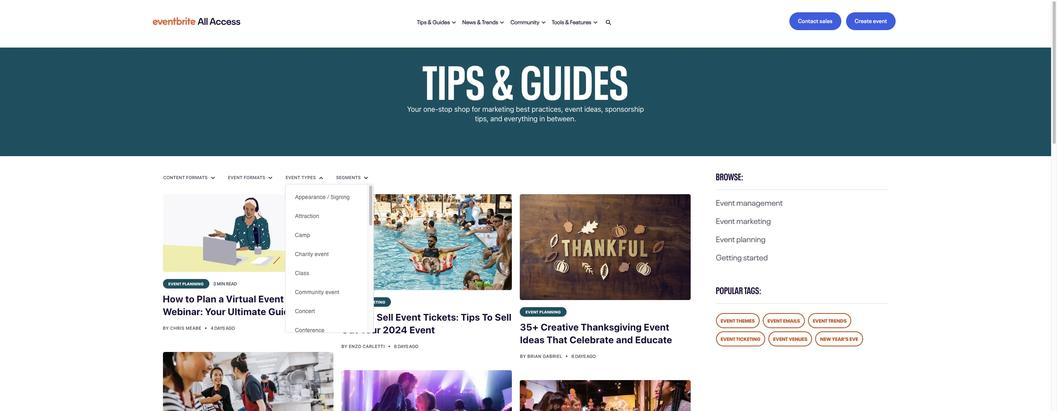 Task type: vqa. For each thing, say whether or not it's contained in the screenshot.
event marketing link
yes



Task type: locate. For each thing, give the bounding box(es) containing it.
1 vertical spatial event planning
[[168, 281, 204, 286]]

2 horizontal spatial your
[[407, 105, 422, 113]]

1 arrow image from the left
[[501, 21, 505, 24]]

ultimate
[[228, 306, 266, 317]]

how up webinar:
[[163, 294, 183, 305]]

sell up 2024
[[377, 312, 394, 323]]

event up between.
[[565, 105, 583, 113]]

35+
[[520, 322, 539, 333]]

2 horizontal spatial arrow image
[[319, 177, 323, 180]]

community link
[[508, 13, 549, 30]]

new year's eve
[[821, 335, 859, 342]]

planning up creative
[[540, 309, 561, 315]]

0 vertical spatial by
[[163, 326, 169, 331]]

by left 'enzo' on the bottom left
[[342, 344, 348, 349]]

shop
[[455, 105, 470, 113]]

1 vertical spatial marketing
[[737, 214, 772, 226]]

1 arrow image from the left
[[211, 177, 215, 180]]

virtual
[[226, 294, 256, 305]]

and inside your one-stop shop for marketing best practices, event ideas, sponsorship tips, and everything in between.
[[491, 115, 503, 123]]

ago down celebrate
[[587, 353, 596, 360]]

event
[[874, 16, 888, 24], [565, 105, 583, 113], [315, 251, 329, 258], [326, 289, 340, 296]]

& left the best
[[492, 42, 514, 112]]

event right create
[[874, 16, 888, 24]]

1 horizontal spatial event planning
[[526, 309, 561, 315]]

2 arrow image from the left
[[594, 21, 598, 24]]

1 horizontal spatial marketing
[[483, 105, 515, 113]]

event planning link for 35+ creative thanksgiving event ideas that celebrate and educate
[[520, 308, 567, 317]]

by left chris
[[163, 326, 169, 331]]

ago for your
[[410, 343, 419, 350]]

appearance / signing link
[[286, 188, 368, 207]]

1 horizontal spatial how
[[342, 312, 362, 323]]

arrow image
[[452, 21, 456, 24], [594, 21, 598, 24]]

2 vertical spatial event planning
[[526, 309, 561, 315]]

0 horizontal spatial by
[[163, 326, 169, 331]]

marketing up 2024
[[361, 299, 386, 305]]

6 down 2024
[[394, 343, 397, 350]]

ideas,
[[585, 105, 604, 113]]

0 horizontal spatial formats
[[186, 175, 208, 180]]

0 vertical spatial and
[[491, 115, 503, 123]]

event planning link
[[717, 233, 766, 244], [163, 279, 210, 289], [520, 308, 567, 317]]

0 horizontal spatial marketing
[[361, 299, 386, 305]]

arrow image for news & trends
[[501, 21, 505, 24]]

lots of people at a pool party image
[[342, 194, 512, 291]]

features
[[571, 17, 592, 25]]

0 horizontal spatial how
[[163, 294, 183, 305]]

1 horizontal spatial and
[[617, 335, 634, 346]]

2 vertical spatial planning
[[540, 309, 561, 315]]

event planning link up getting started
[[717, 233, 766, 244]]

& for tools & features link
[[566, 17, 570, 25]]

1 vertical spatial 6
[[572, 353, 575, 360]]

arrow image
[[364, 177, 368, 180]]

event marketing link up out on the left bottom of the page
[[342, 298, 391, 307]]

event emails link
[[763, 314, 806, 329]]

and right tips,
[[491, 115, 503, 123]]

in
[[540, 115, 545, 123]]

everything
[[505, 115, 538, 123]]

0 horizontal spatial event planning link
[[163, 279, 210, 289]]

event marketing down 'event management' link
[[717, 214, 772, 226]]

2 to from the left
[[483, 312, 493, 323]]

for
[[472, 105, 481, 113]]

2 horizontal spatial marketing
[[737, 214, 772, 226]]

4 days ago
[[211, 325, 235, 331]]

0 horizontal spatial 6 days ago
[[394, 343, 419, 350]]

tips
[[417, 17, 427, 25], [423, 42, 486, 112], [461, 312, 480, 323]]

0 vertical spatial 6
[[394, 343, 397, 350]]

event trends
[[813, 317, 847, 324]]

to
[[364, 312, 375, 323], [483, 312, 493, 323]]

1 horizontal spatial guides
[[521, 42, 629, 112]]

event inside create event link
[[874, 16, 888, 24]]

arrow image right content formats
[[211, 177, 215, 180]]

marketing up tips,
[[483, 105, 515, 113]]

2 horizontal spatial ago
[[587, 353, 596, 360]]

arrow image inside content formats 'dropdown button'
[[211, 177, 215, 180]]

formats inside popup button
[[244, 175, 265, 180]]

out
[[342, 325, 358, 336]]

sell
[[377, 312, 394, 323], [495, 312, 512, 323]]

segments
[[336, 175, 362, 180]]

guides
[[433, 17, 450, 25], [521, 42, 629, 112]]

community inside segments element
[[295, 289, 324, 296]]

event planning up 35+
[[526, 309, 561, 315]]

& right news
[[478, 17, 481, 25]]

event planning for 35+ creative thanksgiving event ideas that celebrate and educate
[[526, 309, 561, 315]]

by
[[163, 326, 169, 331], [342, 344, 348, 349], [520, 354, 527, 359]]

1 horizontal spatial 6 days ago
[[572, 353, 596, 360]]

2 vertical spatial by
[[520, 354, 527, 359]]

arrow image
[[211, 177, 215, 180], [269, 177, 273, 180], [319, 177, 323, 180]]

1 horizontal spatial by
[[342, 344, 348, 349]]

0 horizontal spatial your
[[205, 306, 226, 317]]

1 vertical spatial community
[[295, 289, 324, 296]]

0 vertical spatial guides
[[433, 17, 450, 25]]

days down 2024
[[398, 343, 409, 350]]

ago down how to sell event tickets: tips to sell out your 2024 event link
[[410, 343, 419, 350]]

community for community event
[[295, 289, 324, 296]]

segments button
[[336, 175, 369, 181]]

1 horizontal spatial to
[[483, 312, 493, 323]]

concert link
[[286, 302, 368, 321]]

event planning up to
[[168, 281, 204, 286]]

0 vertical spatial tips & guides
[[417, 17, 450, 25]]

arrow image inside tools & features link
[[594, 21, 598, 24]]

6 right gabriel
[[572, 353, 575, 360]]

1 vertical spatial how
[[342, 312, 362, 323]]

your up carletti
[[360, 325, 381, 336]]

community up concert
[[295, 289, 324, 296]]

2 vertical spatial tips
[[461, 312, 480, 323]]

1 arrow image from the left
[[452, 21, 456, 24]]

how inside how to sell event tickets: tips to sell out your 2024 event
[[342, 312, 362, 323]]

year's
[[833, 335, 849, 342]]

event for community event
[[326, 289, 340, 296]]

3 arrow image from the left
[[319, 177, 323, 180]]

sell left 35+
[[495, 312, 512, 323]]

contact
[[799, 16, 819, 24]]

event marketing link
[[717, 214, 772, 226], [342, 298, 391, 307]]

ago right 4
[[226, 325, 235, 331]]

arrow image right trends on the top
[[501, 21, 505, 24]]

event inside community event link
[[326, 289, 340, 296]]

2 arrow image from the left
[[542, 21, 546, 24]]

6 days ago down celebrate
[[572, 353, 596, 360]]

between.
[[547, 115, 577, 123]]

2 vertical spatial days
[[576, 353, 586, 360]]

segments element
[[285, 184, 374, 340]]

planning for 35+ creative thanksgiving event ideas that celebrate and educate
[[540, 309, 561, 315]]

event right the charity
[[315, 251, 329, 258]]

tips,
[[475, 115, 489, 123]]

0 horizontal spatial days
[[214, 325, 225, 331]]

0 horizontal spatial arrow image
[[211, 177, 215, 180]]

0 horizontal spatial ago
[[226, 325, 235, 331]]

& for "tips & guides" link
[[428, 17, 432, 25]]

1 horizontal spatial event planning link
[[520, 308, 567, 317]]

event down class link
[[326, 289, 340, 296]]

event ticketing
[[721, 335, 761, 342]]

0 horizontal spatial arrow image
[[452, 21, 456, 24]]

0 vertical spatial event marketing
[[717, 214, 772, 226]]

a
[[219, 294, 224, 305]]

concert
[[295, 308, 315, 315]]

1 vertical spatial guides
[[521, 42, 629, 112]]

2 arrow image from the left
[[269, 177, 273, 180]]

arrow image left tools
[[542, 21, 546, 24]]

your inside your one-stop shop for marketing best practices, event ideas, sponsorship tips, and everything in between.
[[407, 105, 422, 113]]

1 horizontal spatial arrow image
[[542, 21, 546, 24]]

to
[[186, 294, 195, 305]]

formats for event
[[244, 175, 265, 180]]

enzo
[[349, 344, 362, 349]]

how to sell event tickets: tips to sell out your 2024 event link
[[342, 307, 512, 341]]

1 horizontal spatial arrow image
[[269, 177, 273, 180]]

arrow image inside news & trends link
[[501, 21, 505, 24]]

event inside popup button
[[228, 175, 243, 180]]

0 vertical spatial tips
[[417, 17, 427, 25]]

0 vertical spatial community
[[511, 17, 540, 25]]

4
[[211, 325, 214, 331]]

1 vertical spatial ago
[[410, 343, 419, 350]]

create
[[856, 16, 873, 24]]

arrow image right "event formats" in the top of the page
[[269, 177, 273, 180]]

0 horizontal spatial sell
[[377, 312, 394, 323]]

your one-stop shop for marketing best practices, event ideas, sponsorship tips, and everything in between.
[[407, 105, 645, 123]]

1 horizontal spatial community
[[511, 17, 540, 25]]

3 min read
[[213, 280, 237, 287]]

community left tools
[[511, 17, 540, 25]]

1 horizontal spatial your
[[360, 325, 381, 336]]

contact sales
[[799, 16, 833, 24]]

planning up started
[[737, 233, 766, 244]]

0 horizontal spatial 6
[[394, 343, 397, 350]]

event inside charity event link
[[315, 251, 329, 258]]

2 vertical spatial your
[[360, 325, 381, 336]]

your down a
[[205, 306, 226, 317]]

1 horizontal spatial 6
[[572, 353, 575, 360]]

0 horizontal spatial event marketing link
[[342, 298, 391, 307]]

6
[[394, 343, 397, 350], [572, 353, 575, 360]]

community for community
[[511, 17, 540, 25]]

tags:
[[745, 283, 762, 297]]

1 horizontal spatial planning
[[540, 309, 561, 315]]

how inside 'how to plan a virtual event or webinar: your ultimate guide'
[[163, 294, 183, 305]]

1 horizontal spatial event marketing link
[[717, 214, 772, 226]]

2 horizontal spatial event planning
[[717, 233, 766, 244]]

0 vertical spatial days
[[214, 325, 225, 331]]

1 vertical spatial your
[[205, 306, 226, 317]]

0 horizontal spatial and
[[491, 115, 503, 123]]

how for how to plan a virtual event or webinar: your ultimate guide
[[163, 294, 183, 305]]

arrow image inside "tips & guides" link
[[452, 21, 456, 24]]

arrow image left search icon
[[594, 21, 598, 24]]

1 formats from the left
[[186, 175, 208, 180]]

your left one-
[[407, 105, 422, 113]]

1 horizontal spatial ago
[[410, 343, 419, 350]]

carletti
[[363, 344, 385, 349]]

brian
[[528, 354, 542, 359]]

1 vertical spatial by
[[342, 344, 348, 349]]

event planning up getting started
[[717, 233, 766, 244]]

tips & guides
[[417, 17, 450, 25], [423, 42, 629, 112]]

read
[[226, 280, 237, 287]]

1 vertical spatial 6 days ago
[[572, 353, 596, 360]]

arrow image right types
[[319, 177, 323, 180]]

webinar:
[[163, 306, 203, 317]]

1 horizontal spatial formats
[[244, 175, 265, 180]]

days down celebrate
[[576, 353, 586, 360]]

your
[[407, 105, 422, 113], [205, 306, 226, 317], [360, 325, 381, 336]]

getting started link
[[717, 251, 769, 263]]

0 horizontal spatial event planning
[[168, 281, 204, 286]]

planning
[[737, 233, 766, 244], [182, 281, 204, 286], [540, 309, 561, 315]]

1 to from the left
[[364, 312, 375, 323]]

event formats
[[228, 175, 267, 180]]

popular
[[717, 283, 744, 297]]

1 vertical spatial event planning link
[[163, 279, 210, 289]]

formats
[[186, 175, 208, 180], [244, 175, 265, 180]]

0 vertical spatial your
[[407, 105, 422, 113]]

event planning link up 35+
[[520, 308, 567, 317]]

2 horizontal spatial event planning link
[[717, 233, 766, 244]]

and down thanksgiving
[[617, 335, 634, 346]]

event planning link up to
[[163, 279, 210, 289]]

news
[[463, 17, 476, 25]]

marketing down 'event management' link
[[737, 214, 772, 226]]

charity
[[295, 251, 313, 258]]

1 horizontal spatial days
[[398, 343, 409, 350]]

1 horizontal spatial arrow image
[[594, 21, 598, 24]]

2 vertical spatial ago
[[587, 353, 596, 360]]

0 vertical spatial event planning
[[717, 233, 766, 244]]

1 horizontal spatial sell
[[495, 312, 512, 323]]

search icon image
[[606, 20, 612, 26]]

appearance / signing
[[295, 194, 350, 200]]

celebrate
[[570, 335, 614, 346]]

1 vertical spatial event marketing link
[[342, 298, 391, 307]]

0 vertical spatial 6 days ago
[[394, 343, 419, 350]]

community
[[511, 17, 540, 25], [295, 289, 324, 296]]

0 horizontal spatial to
[[364, 312, 375, 323]]

planning up to
[[182, 281, 204, 286]]

types
[[302, 175, 316, 180]]

6 days ago down 2024
[[394, 343, 419, 350]]

arrow image inside event formats popup button
[[269, 177, 273, 180]]

1 vertical spatial planning
[[182, 281, 204, 286]]

2 vertical spatial event planning link
[[520, 308, 567, 317]]

tips inside how to sell event tickets: tips to sell out your 2024 event
[[461, 312, 480, 323]]

0 vertical spatial event marketing link
[[717, 214, 772, 226]]

formats inside 'dropdown button'
[[186, 175, 208, 180]]

marketing for right event marketing link
[[737, 214, 772, 226]]

0 horizontal spatial arrow image
[[501, 21, 505, 24]]

0 vertical spatial ago
[[226, 325, 235, 331]]

gabriel
[[543, 354, 563, 359]]

35+ creative thanksgiving event ideas that celebrate and educate
[[520, 322, 673, 346]]

how up out on the left bottom of the page
[[342, 312, 362, 323]]

& right tools
[[566, 17, 570, 25]]

arrow image inside event types popup button
[[319, 177, 323, 180]]

1 vertical spatial event marketing
[[347, 299, 386, 305]]

started
[[744, 251, 769, 263]]

& for news & trends link
[[478, 17, 481, 25]]

2 vertical spatial marketing
[[361, 299, 386, 305]]

arrow image inside community link
[[542, 21, 546, 24]]

trends
[[482, 17, 499, 25]]

& left news
[[428, 17, 432, 25]]

by for how to sell event tickets: tips to sell out your 2024 event
[[342, 344, 348, 349]]

1 vertical spatial and
[[617, 335, 634, 346]]

event marketing up out on the left bottom of the page
[[347, 299, 386, 305]]

by enzo carletti
[[342, 344, 386, 349]]

2 formats from the left
[[244, 175, 265, 180]]

by enzo carletti link
[[342, 344, 386, 349]]

1 vertical spatial tips
[[423, 42, 486, 112]]

days right 4
[[214, 325, 225, 331]]

event marketing link down 'event management' link
[[717, 214, 772, 226]]

and
[[491, 115, 503, 123], [617, 335, 634, 346]]

getting started
[[717, 251, 769, 263]]

1 vertical spatial days
[[398, 343, 409, 350]]

0 vertical spatial how
[[163, 294, 183, 305]]

by left brian
[[520, 354, 527, 359]]

0 horizontal spatial community
[[295, 289, 324, 296]]

2 horizontal spatial by
[[520, 354, 527, 359]]

conference link
[[286, 321, 368, 340]]

2024
[[383, 325, 408, 336]]

0 horizontal spatial planning
[[182, 281, 204, 286]]

arrow image
[[501, 21, 505, 24], [542, 21, 546, 24]]

0 vertical spatial planning
[[737, 233, 766, 244]]

by for 35+ creative thanksgiving event ideas that celebrate and educate
[[520, 354, 527, 359]]

arrow image left news
[[452, 21, 456, 24]]

event inside your one-stop shop for marketing best practices, event ideas, sponsorship tips, and everything in between.
[[565, 105, 583, 113]]

0 vertical spatial marketing
[[483, 105, 515, 113]]

marketing for leftmost event marketing link
[[361, 299, 386, 305]]

by for how to plan a virtual event or webinar: your ultimate guide
[[163, 326, 169, 331]]



Task type: describe. For each thing, give the bounding box(es) containing it.
community event
[[295, 289, 340, 296]]

eve
[[850, 335, 859, 342]]

emails
[[784, 317, 801, 324]]

event inside popup button
[[286, 175, 300, 180]]

or
[[286, 294, 296, 305]]

1 vertical spatial tips & guides
[[423, 42, 629, 112]]

class
[[295, 270, 310, 277]]

how to sell event tickets: tips to sell out your 2024 event
[[342, 312, 512, 336]]

by chris meabe
[[163, 326, 203, 331]]

event types
[[286, 175, 317, 180]]

news & trends
[[463, 17, 499, 25]]

6 days ago for thanksgiving
[[572, 353, 596, 360]]

2 horizontal spatial planning
[[737, 233, 766, 244]]

tools & features
[[552, 17, 592, 25]]

arrow image for community
[[542, 21, 546, 24]]

signing
[[331, 194, 350, 200]]

how for how to sell event tickets: tips to sell out your 2024 event
[[342, 312, 362, 323]]

getting
[[717, 251, 742, 263]]

your inside how to sell event tickets: tips to sell out your 2024 event
[[360, 325, 381, 336]]

content
[[163, 175, 185, 180]]

35+ creative thanksgiving event ideas that celebrate and educate link
[[520, 317, 691, 351]]

by chris meabe link
[[163, 326, 203, 331]]

event for create event
[[874, 16, 888, 24]]

plan
[[197, 294, 217, 305]]

event venues
[[774, 335, 808, 342]]

arrow image for event types
[[319, 177, 323, 180]]

themes
[[737, 317, 755, 324]]

event emails
[[768, 317, 801, 324]]

0 vertical spatial event planning link
[[717, 233, 766, 244]]

event planning link for how to plan a virtual event or webinar: your ultimate guide
[[163, 279, 210, 289]]

people laughing while serving food image
[[163, 352, 334, 412]]

attraction
[[295, 213, 320, 219]]

and inside 35+ creative thanksgiving event ideas that celebrate and educate
[[617, 335, 634, 346]]

planning for how to plan a virtual event or webinar: your ultimate guide
[[182, 281, 204, 286]]

management
[[737, 196, 783, 208]]

tools & features link
[[549, 13, 601, 30]]

educate
[[636, 335, 673, 346]]

ideas
[[520, 335, 545, 346]]

6 for thanksgiving
[[572, 353, 575, 360]]

community event link
[[286, 283, 368, 302]]

event themes link
[[717, 314, 760, 329]]

new
[[821, 335, 832, 342]]

event inside 'how to plan a virtual event or webinar: your ultimate guide'
[[259, 294, 284, 305]]

1 horizontal spatial event marketing
[[717, 214, 772, 226]]

days for ultimate
[[214, 325, 225, 331]]

formats for content
[[186, 175, 208, 180]]

2 horizontal spatial days
[[576, 353, 586, 360]]

charity event
[[295, 251, 329, 258]]

camp
[[295, 232, 310, 239]]

meabe
[[186, 326, 202, 331]]

attraction link
[[286, 207, 368, 226]]

arrow image for features
[[594, 21, 598, 24]]

guide
[[269, 306, 295, 317]]

by brian gabriel
[[520, 354, 564, 359]]

practices,
[[532, 105, 564, 113]]

news & trends link
[[460, 13, 508, 30]]

thanksgiving
[[581, 322, 642, 333]]

event themes
[[721, 317, 755, 324]]

tips & guides link
[[414, 13, 460, 30]]

tools
[[552, 17, 565, 25]]

how to plan a virtual event or webinar: your ultimate guide
[[163, 294, 296, 317]]

tickets:
[[423, 312, 459, 323]]

new year's eve link
[[816, 332, 864, 347]]

6 days ago for sell
[[394, 343, 419, 350]]

0 horizontal spatial event marketing
[[347, 299, 386, 305]]

that
[[547, 335, 568, 346]]

create event
[[856, 16, 888, 24]]

event for charity event
[[315, 251, 329, 258]]

charity event link
[[286, 245, 368, 264]]

min
[[217, 280, 225, 287]]

your inside 'how to plan a virtual event or webinar: your ultimate guide'
[[205, 306, 226, 317]]

venues
[[789, 335, 808, 342]]

class link
[[286, 264, 368, 283]]

event types button
[[285, 175, 324, 181]]

sponsorship
[[606, 105, 645, 113]]

0 horizontal spatial guides
[[433, 17, 450, 25]]

3
[[213, 280, 216, 287]]

one-
[[424, 105, 439, 113]]

marketing inside your one-stop shop for marketing best practices, event ideas, sponsorship tips, and everything in between.
[[483, 105, 515, 113]]

event formats button
[[228, 175, 273, 181]]

event management link
[[717, 196, 783, 208]]

event planning for how to plan a virtual event or webinar: your ultimate guide
[[168, 281, 204, 286]]

event inside 35+ creative thanksgiving event ideas that celebrate and educate
[[644, 322, 670, 333]]

chris
[[170, 326, 185, 331]]

stop
[[439, 105, 453, 113]]

days for your
[[398, 343, 409, 350]]

how to plan a virtual event or webinar: your ultimate guide link
[[163, 289, 334, 323]]

browse:
[[717, 169, 744, 183]]

event ticketing link
[[717, 332, 766, 347]]

arrow image for content formats
[[211, 177, 215, 180]]

sales
[[820, 16, 833, 24]]

logo eventbrite image
[[151, 14, 241, 28]]

ago for ultimate
[[226, 325, 235, 331]]

arrow image for event formats
[[269, 177, 273, 180]]

create event link
[[847, 12, 897, 30]]

2 sell from the left
[[495, 312, 512, 323]]

1 sell from the left
[[377, 312, 394, 323]]

popular tags:
[[717, 283, 762, 297]]

ticketing
[[737, 335, 761, 342]]

arrow image for guides
[[452, 21, 456, 24]]

conference
[[295, 327, 325, 334]]

appearance
[[295, 194, 326, 200]]

6 for sell
[[394, 343, 397, 350]]

content formats
[[163, 175, 209, 180]]



